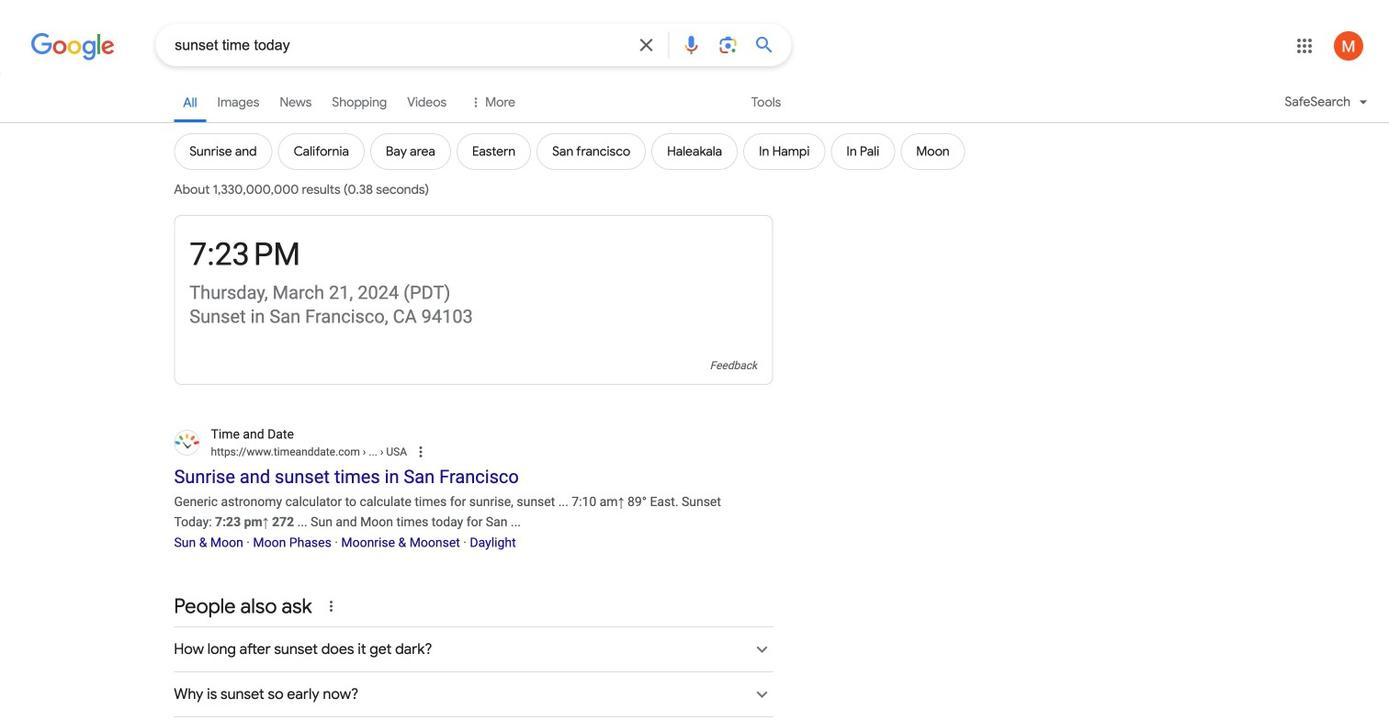 Task type: vqa. For each thing, say whether or not it's contained in the screenshot.
topmost "st"
no



Task type: describe. For each thing, give the bounding box(es) containing it.
search by voice image
[[680, 34, 702, 56]]

Search text field
[[175, 35, 624, 58]]



Task type: locate. For each thing, give the bounding box(es) containing it.
navigation
[[0, 81, 1390, 126]]

google image
[[31, 33, 115, 61]]

None search field
[[0, 23, 792, 66]]

search by image image
[[717, 34, 739, 56]]

None text field
[[211, 444, 407, 460]]

None text field
[[360, 446, 407, 459]]



